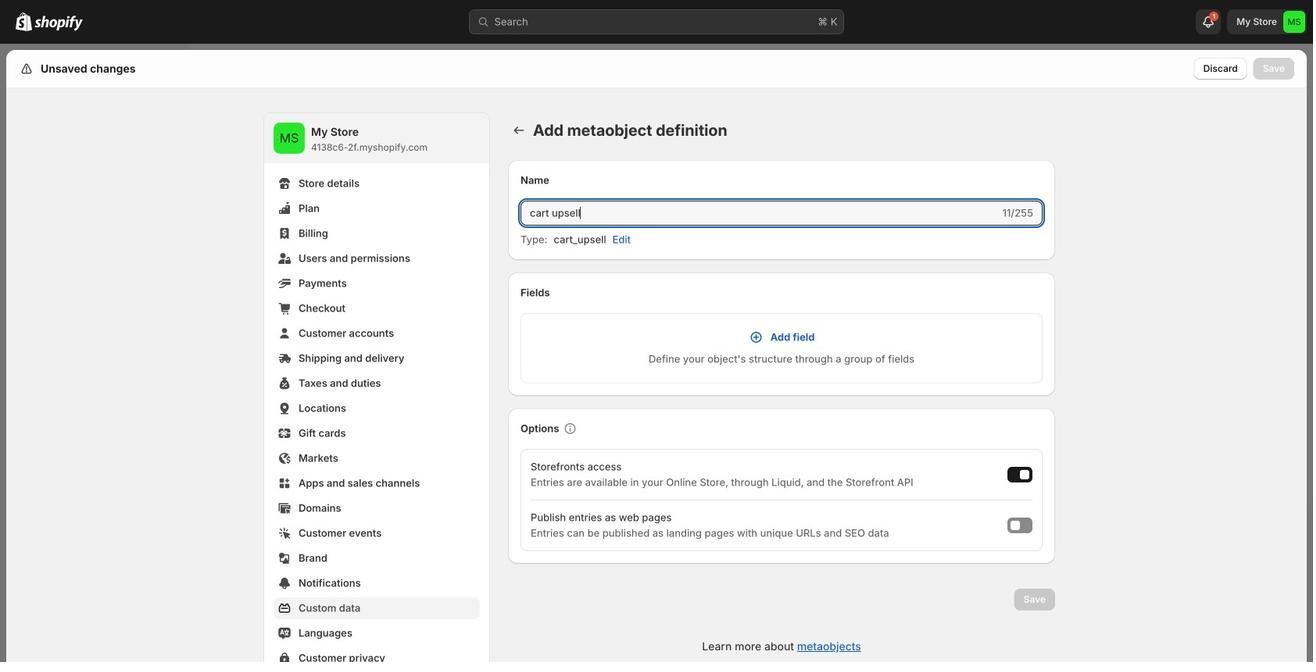 Task type: describe. For each thing, give the bounding box(es) containing it.
my store image
[[1284, 11, 1306, 33]]

Examples: Cart upsell, Fabric colors, Product bundle text field
[[521, 201, 1000, 226]]

settings dialog
[[6, 50, 1307, 663]]



Task type: vqa. For each thing, say whether or not it's contained in the screenshot.
SETTINGS Dialog
yes



Task type: locate. For each thing, give the bounding box(es) containing it.
0 horizontal spatial shopify image
[[16, 12, 32, 31]]

shopify image
[[16, 12, 32, 31], [34, 15, 83, 31]]

shop settings menu element
[[264, 113, 489, 663]]

toggle publishing entries as web pages image
[[1011, 521, 1020, 531]]

1 horizontal spatial shopify image
[[34, 15, 83, 31]]

my store image
[[274, 123, 305, 154]]



